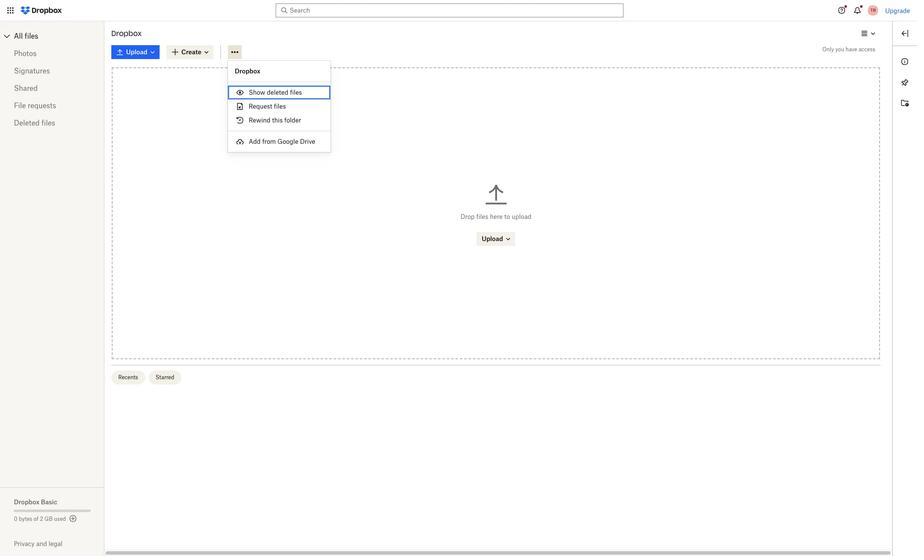 Task type: locate. For each thing, give the bounding box(es) containing it.
files right deleted
[[290, 89, 302, 96]]

this
[[272, 117, 283, 124]]

dropbox logo - go to the homepage image
[[17, 3, 65, 17]]

upload
[[512, 213, 532, 221]]

you
[[836, 46, 845, 53]]

privacy and legal
[[14, 541, 62, 548]]

drop files here to upload
[[461, 213, 532, 221]]

1 horizontal spatial dropbox
[[111, 29, 142, 38]]

files right all
[[25, 32, 38, 40]]

0 horizontal spatial dropbox
[[14, 499, 39, 507]]

deleted
[[14, 119, 40, 127]]

of
[[34, 517, 39, 523]]

files for all files
[[25, 32, 38, 40]]

rewind this folder
[[249, 117, 301, 124]]

starred button
[[149, 371, 181, 385]]

get more space image
[[68, 514, 78, 525]]

files for request files
[[274, 103, 286, 110]]

photos link
[[14, 45, 91, 62]]

used
[[54, 517, 66, 523]]

dropbox
[[111, 29, 142, 38], [235, 67, 260, 75], [14, 499, 39, 507]]

open details pane image
[[900, 28, 911, 39]]

add from google drive menu item
[[228, 135, 331, 149]]

request
[[249, 103, 272, 110]]

files left the "here"
[[477, 213, 489, 221]]

global header element
[[0, 0, 918, 21]]

google
[[278, 138, 299, 145]]

open pinned items image
[[900, 77, 911, 88]]

2
[[40, 517, 43, 523]]

2 vertical spatial dropbox
[[14, 499, 39, 507]]

files
[[25, 32, 38, 40], [290, 89, 302, 96], [274, 103, 286, 110], [42, 119, 55, 127], [477, 213, 489, 221]]

show deleted files menu item
[[228, 86, 331, 100]]

files down file requests link
[[42, 119, 55, 127]]

all
[[14, 32, 23, 40]]

2 horizontal spatial dropbox
[[235, 67, 260, 75]]

1 vertical spatial dropbox
[[235, 67, 260, 75]]

request files
[[249, 103, 286, 110]]

0 vertical spatial dropbox
[[111, 29, 142, 38]]

dropbox for privacy and legal link
[[235, 67, 260, 75]]

open information panel image
[[900, 57, 911, 67]]

rewind this folder menu item
[[228, 114, 331, 127]]

0 bytes of 2 gb used
[[14, 517, 66, 523]]

shared
[[14, 84, 38, 93]]

shared link
[[14, 80, 91, 97]]

files down show deleted files menu item
[[274, 103, 286, 110]]

show
[[249, 89, 265, 96]]

privacy
[[14, 541, 35, 548]]

dropbox for photos link
[[111, 29, 142, 38]]

basic
[[41, 499, 57, 507]]

recents button
[[111, 371, 145, 385]]



Task type: describe. For each thing, give the bounding box(es) containing it.
to
[[505, 213, 510, 221]]

signatures link
[[14, 62, 91, 80]]

deleted files link
[[14, 114, 91, 132]]

files for drop files here to upload
[[477, 213, 489, 221]]

access
[[859, 46, 876, 53]]

add from google drive
[[249, 138, 315, 145]]

upgrade link
[[886, 7, 911, 14]]

file
[[14, 101, 26, 110]]

requests
[[28, 101, 56, 110]]

file requests link
[[14, 97, 91, 114]]

deleted
[[267, 89, 289, 96]]

only you have access
[[823, 46, 876, 53]]

from
[[262, 138, 276, 145]]

photos
[[14, 49, 37, 58]]

show deleted files
[[249, 89, 302, 96]]

recents
[[118, 375, 138, 381]]

gb
[[45, 517, 53, 523]]

here
[[490, 213, 503, 221]]

only
[[823, 46, 835, 53]]

files for deleted files
[[42, 119, 55, 127]]

bytes
[[19, 517, 32, 523]]

folder
[[285, 117, 301, 124]]

open activity image
[[900, 98, 911, 109]]

legal
[[49, 541, 62, 548]]

signatures
[[14, 67, 50, 75]]

drop
[[461, 213, 475, 221]]

request files menu item
[[228, 100, 331, 114]]

and
[[36, 541, 47, 548]]

dropbox basic
[[14, 499, 57, 507]]

have
[[846, 46, 858, 53]]

deleted files
[[14, 119, 55, 127]]

drive
[[300, 138, 315, 145]]

privacy and legal link
[[14, 541, 104, 548]]

all files
[[14, 32, 38, 40]]

starred
[[156, 375, 174, 381]]

upgrade
[[886, 7, 911, 14]]

all files link
[[14, 29, 104, 43]]

0
[[14, 517, 17, 523]]

rewind
[[249, 117, 271, 124]]

file requests
[[14, 101, 56, 110]]

add
[[249, 138, 261, 145]]



Task type: vqa. For each thing, say whether or not it's contained in the screenshot.
'Less'
no



